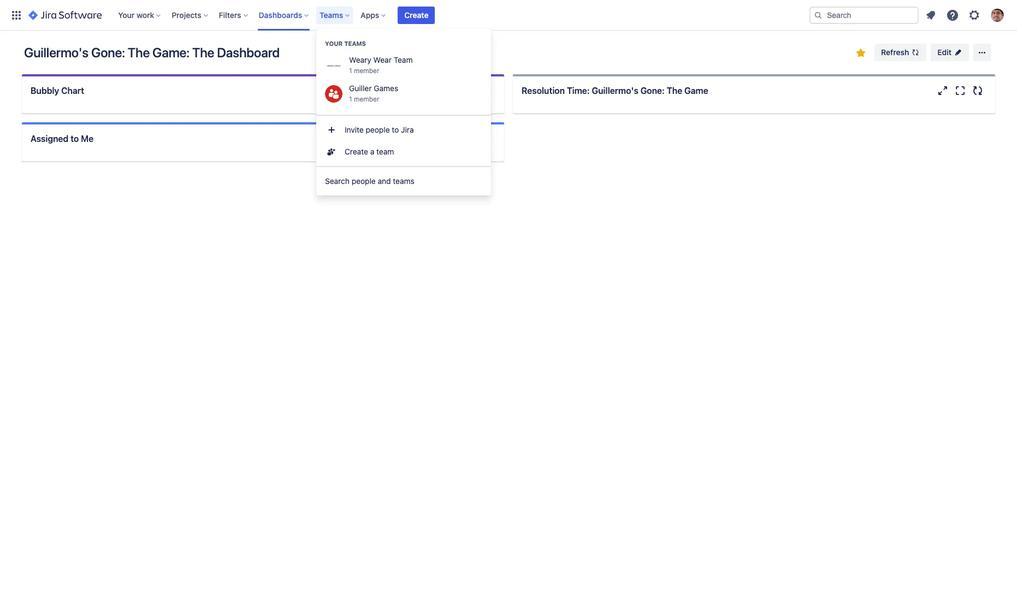 Task type: vqa. For each thing, say whether or not it's contained in the screenshot.
'search' FIELD
yes



Task type: locate. For each thing, give the bounding box(es) containing it.
refresh bubbly chart image
[[480, 84, 494, 97]]

0 vertical spatial people
[[366, 125, 390, 134]]

game
[[685, 86, 709, 96]]

the
[[128, 45, 150, 60], [192, 45, 214, 60], [667, 86, 683, 96]]

your left the work
[[118, 10, 135, 19]]

dashboard
[[217, 45, 280, 60]]

refresh
[[882, 48, 910, 57]]

create right the apps "dropdown button"
[[405, 10, 429, 19]]

the for resolution
[[667, 86, 683, 96]]

member down the weary
[[354, 67, 380, 75]]

gone:
[[91, 45, 125, 60], [641, 86, 665, 96]]

banner
[[0, 0, 1018, 31]]

search image
[[814, 11, 823, 19]]

to inside button
[[392, 125, 399, 134]]

to
[[392, 125, 399, 134], [71, 134, 79, 144]]

create inside group
[[345, 147, 368, 156]]

1 vertical spatial gone:
[[641, 86, 665, 96]]

0 vertical spatial your
[[118, 10, 135, 19]]

to left jira
[[392, 125, 399, 134]]

people inside button
[[366, 125, 390, 134]]

1 vertical spatial teams
[[344, 40, 366, 47]]

1 horizontal spatial create
[[405, 10, 429, 19]]

1 horizontal spatial your
[[325, 40, 343, 47]]

teams button
[[317, 6, 354, 24]]

banner containing your work
[[0, 0, 1018, 31]]

me
[[81, 134, 94, 144]]

teams
[[393, 177, 415, 186]]

resolution time: guillermo's gone: the game
[[522, 86, 709, 96]]

0 horizontal spatial guillermo's
[[24, 45, 89, 60]]

notifications image
[[925, 8, 938, 22]]

0 vertical spatial member
[[354, 67, 380, 75]]

group containing invite people to jira
[[317, 115, 491, 166]]

2 1 from the top
[[349, 95, 352, 103]]

create left a
[[345, 147, 368, 156]]

create a team
[[345, 147, 394, 156]]

1 vertical spatial your
[[325, 40, 343, 47]]

refresh image
[[912, 48, 921, 57]]

dashboards
[[259, 10, 302, 19]]

gone: down your work
[[91, 45, 125, 60]]

1 vertical spatial member
[[354, 95, 380, 103]]

0 horizontal spatial gone:
[[91, 45, 125, 60]]

jira software image
[[28, 8, 102, 22], [28, 8, 102, 22]]

2 member from the top
[[354, 95, 380, 103]]

1
[[349, 67, 352, 75], [349, 95, 352, 103]]

1 inside guiller games 1 member
[[349, 95, 352, 103]]

the for guillermo's
[[192, 45, 214, 60]]

2 horizontal spatial the
[[667, 86, 683, 96]]

settings image
[[969, 8, 982, 22]]

a
[[370, 147, 375, 156]]

0 horizontal spatial your
[[118, 10, 135, 19]]

teams
[[320, 10, 343, 19], [344, 40, 366, 47]]

1 horizontal spatial the
[[192, 45, 214, 60]]

1 vertical spatial guillermo's
[[592, 86, 639, 96]]

apps
[[361, 10, 380, 19]]

team
[[394, 55, 413, 65]]

teams up your teams
[[320, 10, 343, 19]]

dashboards button
[[256, 6, 313, 24]]

time:
[[567, 86, 590, 96]]

guiller
[[349, 84, 372, 93]]

teams up the weary
[[344, 40, 366, 47]]

1 horizontal spatial to
[[392, 125, 399, 134]]

0 vertical spatial teams
[[320, 10, 343, 19]]

create a team button
[[317, 141, 491, 163]]

0 vertical spatial 1
[[349, 67, 352, 75]]

people for invite
[[366, 125, 390, 134]]

teams inside group
[[344, 40, 366, 47]]

people inside 'button'
[[352, 177, 376, 186]]

apps button
[[358, 6, 390, 24]]

member
[[354, 67, 380, 75], [354, 95, 380, 103]]

0 vertical spatial guillermo's
[[24, 45, 89, 60]]

1 horizontal spatial guillermo's
[[592, 86, 639, 96]]

appswitcher icon image
[[10, 8, 23, 22]]

1 vertical spatial people
[[352, 177, 376, 186]]

create
[[405, 10, 429, 19], [345, 147, 368, 156]]

member down guiller
[[354, 95, 380, 103]]

team
[[377, 147, 394, 156]]

guillermo's
[[24, 45, 89, 60], [592, 86, 639, 96]]

teams inside popup button
[[320, 10, 343, 19]]

more dashboard actions image
[[976, 46, 989, 59]]

guillermo's right time:
[[592, 86, 639, 96]]

to left the me
[[71, 134, 79, 144]]

your inside dropdown button
[[118, 10, 135, 19]]

the left game:
[[128, 45, 150, 60]]

1 vertical spatial create
[[345, 147, 368, 156]]

people
[[366, 125, 390, 134], [352, 177, 376, 186]]

your up weary wear team icon
[[325, 40, 343, 47]]

member inside weary wear team 1 member
[[354, 67, 380, 75]]

games
[[374, 84, 399, 93]]

invite people to jira
[[345, 125, 414, 134]]

invite
[[345, 125, 364, 134]]

people left "and"
[[352, 177, 376, 186]]

maximize resolution time: guillermo's gone: the game image
[[954, 84, 968, 97]]

1 member from the top
[[354, 67, 380, 75]]

0 vertical spatial gone:
[[91, 45, 125, 60]]

bubbly
[[31, 86, 59, 96]]

create for create a team
[[345, 147, 368, 156]]

invite people to jira button
[[317, 119, 491, 141]]

guillermo's gone: the game: the dashboard
[[24, 45, 280, 60]]

0 horizontal spatial create
[[345, 147, 368, 156]]

gone: left game
[[641, 86, 665, 96]]

people up a
[[366, 125, 390, 134]]

0 horizontal spatial the
[[128, 45, 150, 60]]

the right game:
[[192, 45, 214, 60]]

1 down guiller
[[349, 95, 352, 103]]

member inside guiller games 1 member
[[354, 95, 380, 103]]

expand resolution time: guillermo's gone: the game image
[[937, 84, 950, 97]]

create inside 'primary' element
[[405, 10, 429, 19]]

filters button
[[216, 6, 252, 24]]

guiller games 1 member
[[349, 84, 399, 103]]

1 1 from the top
[[349, 67, 352, 75]]

weary wear team 1 member
[[349, 55, 413, 75]]

1 vertical spatial 1
[[349, 95, 352, 103]]

guillermo's up bubbly chart
[[24, 45, 89, 60]]

group
[[317, 115, 491, 166]]

your inside group
[[325, 40, 343, 47]]

0 vertical spatial create
[[405, 10, 429, 19]]

1 down the weary
[[349, 67, 352, 75]]

0 horizontal spatial teams
[[320, 10, 343, 19]]

your work button
[[115, 6, 165, 24]]

the left game
[[667, 86, 683, 96]]

your
[[118, 10, 135, 19], [325, 40, 343, 47]]

1 horizontal spatial teams
[[344, 40, 366, 47]]



Task type: describe. For each thing, give the bounding box(es) containing it.
projects
[[172, 10, 202, 19]]

assigned to me
[[31, 134, 94, 144]]

star guillermo's gone: the game: the dashboard image
[[855, 46, 868, 60]]

Search field
[[810, 6, 919, 24]]

your teams group
[[317, 28, 491, 112]]

search
[[325, 177, 350, 186]]

create button
[[398, 6, 435, 24]]

refresh assigned to me image
[[480, 132, 494, 145]]

invite people to jira image
[[325, 124, 338, 137]]

1 horizontal spatial gone:
[[641, 86, 665, 96]]

refresh button
[[875, 44, 927, 61]]

jira
[[401, 125, 414, 134]]

refresh resolution time: guillermo's gone: the game image
[[972, 84, 985, 97]]

create for create
[[405, 10, 429, 19]]

edit icon image
[[954, 48, 963, 57]]

chart
[[61, 86, 84, 96]]

edit
[[938, 48, 952, 57]]

people for search
[[352, 177, 376, 186]]

filters
[[219, 10, 241, 19]]

projects button
[[168, 6, 212, 24]]

edit link
[[932, 44, 970, 61]]

assigned
[[31, 134, 68, 144]]

your teams
[[325, 40, 366, 47]]

0 horizontal spatial to
[[71, 134, 79, 144]]

1 inside weary wear team 1 member
[[349, 67, 352, 75]]

game:
[[153, 45, 190, 60]]

your for your work
[[118, 10, 135, 19]]

resolution
[[522, 86, 565, 96]]

your for your teams
[[325, 40, 343, 47]]

your work
[[118, 10, 154, 19]]

wear
[[374, 55, 392, 65]]

your profile and settings image
[[992, 8, 1005, 22]]

bubbly chart
[[31, 86, 84, 96]]

and
[[378, 177, 391, 186]]

primary element
[[7, 0, 810, 30]]

guiller games image
[[325, 85, 343, 103]]

work
[[137, 10, 154, 19]]

weary
[[349, 55, 372, 65]]

help image
[[947, 8, 960, 22]]

weary wear team image
[[325, 57, 343, 74]]

search people and teams
[[325, 177, 415, 186]]

search people and teams button
[[317, 171, 491, 192]]



